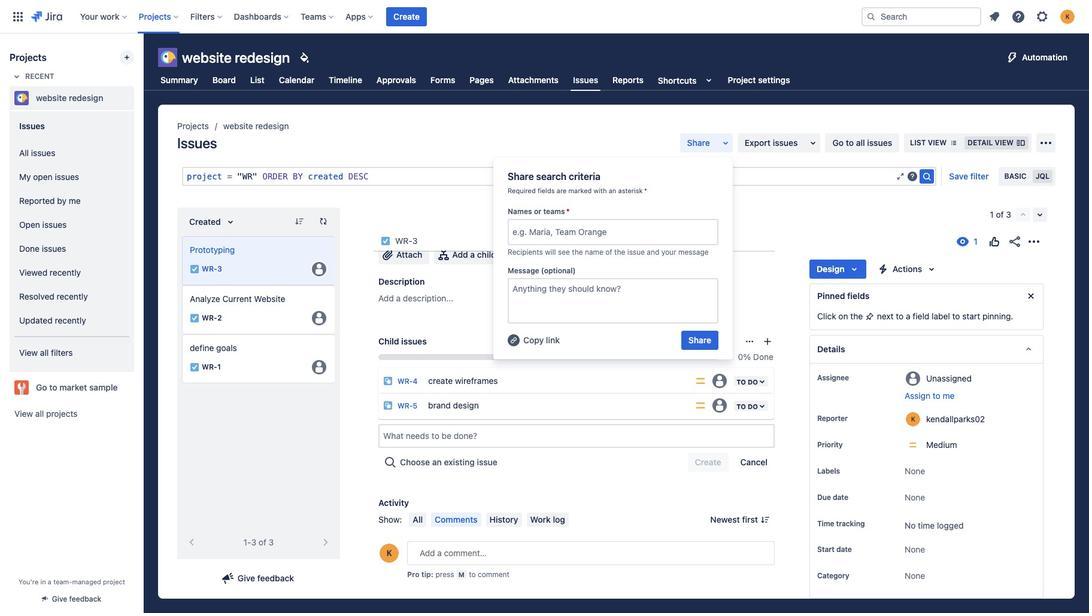 Task type: describe. For each thing, give the bounding box(es) containing it.
link issue
[[549, 250, 588, 260]]

0 vertical spatial of
[[996, 210, 1004, 220]]

viewed
[[19, 267, 47, 278]]

3 inside wr-3 link
[[412, 236, 418, 246]]

task element containing prototyping
[[182, 237, 335, 286]]

5
[[413, 402, 417, 411]]

and
[[647, 248, 660, 257]]

shortcuts
[[658, 75, 697, 85]]

0 horizontal spatial give feedback button
[[35, 590, 109, 610]]

start
[[962, 311, 980, 322]]

open
[[33, 172, 53, 182]]

recently for viewed recently
[[50, 267, 81, 278]]

list for list
[[250, 75, 265, 85]]

analyze
[[190, 294, 220, 304]]

dashboards
[[234, 11, 281, 21]]

teams
[[543, 207, 565, 216]]

0 vertical spatial website redesign
[[182, 49, 290, 66]]

details element
[[810, 335, 1044, 364]]

Search field
[[862, 7, 981, 26]]

a left field
[[906, 311, 911, 322]]

tab list containing issues
[[151, 69, 800, 91]]

design
[[817, 264, 845, 274]]

date for start date
[[837, 546, 852, 555]]

open issues link
[[14, 213, 129, 237]]

go for go to market sample
[[36, 383, 47, 393]]

projects
[[46, 409, 78, 419]]

task element containing analyze current website
[[182, 286, 335, 335]]

more information about this user image
[[906, 413, 920, 427]]

time tracking
[[817, 520, 865, 529]]

1-3 of 3
[[244, 538, 274, 548]]

wr-1
[[202, 363, 221, 372]]

2 horizontal spatial issues
[[573, 75, 598, 85]]

add to starred image
[[131, 381, 145, 395]]

view for list view
[[928, 138, 947, 147]]

%
[[743, 352, 751, 362]]

due
[[817, 493, 831, 502]]

share inside share dropdown button
[[687, 138, 710, 148]]

search image
[[866, 12, 876, 21]]

project
[[728, 75, 756, 85]]

actions image
[[1027, 235, 1041, 249]]

recent
[[25, 72, 54, 81]]

date for due date
[[833, 493, 848, 502]]

collapse recent projects image
[[10, 69, 24, 84]]

go to market sample
[[36, 383, 118, 393]]

your work button
[[76, 7, 131, 26]]

0 horizontal spatial give
[[52, 595, 67, 604]]

assign to me
[[905, 391, 955, 401]]

wr- up the analyze
[[202, 265, 217, 274]]

description
[[378, 277, 425, 287]]

1 horizontal spatial 1
[[990, 210, 994, 220]]

all for projects
[[35, 409, 44, 419]]

automation button
[[1001, 48, 1075, 67]]

pro tip: press m to comment
[[407, 571, 510, 580]]

by
[[57, 196, 66, 206]]

assignee pin to top. only you can see pinned fields. image
[[851, 374, 861, 383]]

board link
[[210, 69, 238, 91]]

all issues link
[[14, 141, 129, 165]]

3 none from the top
[[905, 545, 925, 555]]

work log button
[[527, 513, 569, 528]]

brand design
[[428, 400, 479, 410]]

syntax help image
[[908, 172, 918, 181]]

search
[[536, 171, 567, 182]]

start date
[[817, 546, 852, 555]]

priority
[[817, 441, 843, 450]]

1 vertical spatial website
[[36, 93, 67, 103]]

task image
[[190, 314, 199, 323]]

e.g. maria, team orange
[[513, 227, 607, 237]]

Names or teams e.g. Maria, Team Orange text field
[[513, 226, 515, 238]]

history
[[490, 515, 518, 525]]

you're in a team-managed project
[[19, 578, 125, 586]]

labels pin to top. only you can see pinned fields. image
[[843, 467, 852, 477]]

2 vertical spatial website
[[223, 121, 253, 131]]

created button
[[182, 213, 242, 232]]

wr- right task image
[[202, 314, 217, 323]]

0 vertical spatial prototyping
[[378, 222, 451, 238]]

me for reported by me
[[69, 196, 81, 206]]

reports link
[[610, 69, 646, 91]]

recipients
[[508, 248, 543, 257]]

sample
[[89, 383, 118, 393]]

resolved
[[19, 291, 54, 302]]

import and bulk change issues image
[[1039, 136, 1053, 150]]

2 horizontal spatial the
[[851, 311, 863, 322]]

tip:
[[421, 571, 434, 580]]

fields inside share search criteria required fields are marked with an asterisk *
[[538, 187, 555, 195]]

wr-3 inside the task element
[[202, 265, 222, 274]]

comment
[[478, 571, 510, 580]]

group for issues
[[14, 138, 129, 337]]

recently for updated recently
[[55, 315, 86, 326]]

1 horizontal spatial of
[[606, 248, 612, 257]]

1 vertical spatial done
[[753, 352, 774, 362]]

team-
[[53, 578, 72, 586]]

0 horizontal spatial give feedback
[[52, 595, 101, 604]]

refresh image
[[319, 217, 328, 226]]

wr- down define goals
[[202, 363, 217, 372]]

task image for define goals
[[190, 363, 199, 372]]

add for add a child issue
[[452, 250, 468, 260]]

notifications image
[[987, 9, 1002, 24]]

issues inside "link"
[[55, 172, 79, 182]]

vote options: no one has voted for this issue yet. image
[[987, 235, 1002, 249]]

group containing issues
[[14, 110, 129, 372]]

tracking
[[836, 520, 865, 529]]

appswitcher icon image
[[11, 9, 25, 24]]

view for detail view
[[995, 138, 1014, 147]]

wr-3 link
[[395, 234, 418, 249]]

time
[[817, 520, 834, 529]]

apps
[[345, 11, 366, 21]]

child issues
[[378, 337, 427, 347]]

reported
[[19, 196, 55, 206]]

0 horizontal spatial *
[[566, 207, 570, 216]]

add for add a description...
[[378, 293, 394, 304]]

link
[[546, 335, 560, 345]]

0 vertical spatial task image
[[381, 237, 390, 246]]

priority: medium image for design
[[695, 400, 707, 412]]

go to all issues link
[[825, 134, 899, 153]]

an inside button
[[432, 457, 442, 468]]

choose an existing issue button
[[378, 453, 505, 472]]

choose
[[400, 457, 430, 468]]

list view
[[910, 138, 947, 147]]

log
[[553, 515, 565, 525]]

export
[[745, 138, 771, 148]]

to for go to market sample
[[49, 383, 57, 393]]

go to all issues
[[833, 138, 892, 148]]

editor image
[[896, 172, 906, 181]]

0 horizontal spatial project
[[103, 578, 125, 586]]

issue left and at the right top of page
[[627, 248, 645, 257]]

activity
[[378, 498, 409, 508]]

issue actions image
[[745, 337, 754, 347]]

order by image
[[223, 215, 238, 229]]

viewed recently link
[[14, 261, 129, 285]]

0 vertical spatial all
[[856, 138, 865, 148]]

go for go to all issues
[[833, 138, 844, 148]]

issues for open issues
[[42, 220, 67, 230]]

* inside share search criteria required fields are marked with an asterisk *
[[644, 187, 647, 195]]

wireframes
[[455, 376, 498, 386]]

create
[[428, 376, 453, 386]]

reporter pin to top. only you can see pinned fields. image
[[850, 414, 860, 424]]

your
[[80, 11, 98, 21]]

me for assign to me
[[943, 391, 955, 401]]

comments
[[435, 515, 478, 525]]

asterisk
[[618, 187, 643, 195]]

0 vertical spatial wr-3
[[395, 236, 418, 246]]

automation image
[[1005, 50, 1020, 65]]

assign
[[905, 391, 931, 401]]

calendar
[[279, 75, 314, 85]]

save
[[949, 171, 968, 181]]

0 vertical spatial give
[[238, 574, 255, 584]]

automation
[[1022, 52, 1068, 62]]

issues for child issues
[[401, 337, 427, 347]]

JQL query field
[[183, 168, 896, 185]]

filters button
[[187, 7, 227, 26]]

created
[[189, 217, 221, 227]]

share inside share search criteria required fields are marked with an asterisk *
[[508, 171, 534, 182]]

market
[[59, 383, 87, 393]]

list for list view
[[910, 138, 926, 147]]

viewed recently
[[19, 267, 81, 278]]

an inside share search criteria required fields are marked with an asterisk *
[[609, 187, 616, 195]]

0 horizontal spatial website redesign link
[[10, 86, 129, 110]]

2 vertical spatial website redesign
[[223, 121, 289, 131]]

copy link
[[523, 335, 560, 345]]

comments button
[[431, 513, 481, 528]]

pinned fields
[[817, 291, 870, 301]]

first
[[742, 515, 758, 525]]

assignee
[[817, 374, 849, 383]]

board
[[212, 75, 236, 85]]

task element containing define goals
[[182, 335, 335, 384]]

teams
[[301, 11, 326, 21]]

project inside jql query field
[[187, 172, 222, 181]]

1 vertical spatial redesign
[[69, 93, 103, 103]]

copy
[[523, 335, 544, 345]]

1 vertical spatial website redesign
[[36, 93, 103, 103]]

wr- down wr-4
[[398, 402, 413, 411]]

view for view all projects
[[14, 409, 33, 419]]

0 vertical spatial redesign
[[235, 49, 290, 66]]

sort descending image
[[295, 217, 304, 226]]

Child issues field
[[380, 426, 774, 447]]

open
[[19, 220, 40, 230]]

1 none from the top
[[905, 466, 925, 477]]

reports
[[613, 75, 644, 85]]

1 vertical spatial website redesign link
[[223, 119, 289, 134]]

create project image
[[122, 53, 132, 62]]

description...
[[403, 293, 454, 304]]

banner containing your work
[[0, 0, 1089, 34]]

desc
[[348, 172, 369, 181]]

maria,
[[529, 227, 553, 237]]



Task type: locate. For each thing, give the bounding box(es) containing it.
of right the name
[[606, 248, 612, 257]]

1 vertical spatial date
[[837, 546, 852, 555]]

date left due date pin to top. only you can see pinned fields. image
[[833, 493, 848, 502]]

updated recently
[[19, 315, 86, 326]]

prototyping down created dropdown button
[[190, 245, 235, 255]]

due date
[[817, 493, 848, 502]]

0 horizontal spatial wr-3
[[202, 265, 222, 274]]

share inside share button
[[689, 335, 711, 345]]

website up board
[[182, 49, 232, 66]]

give feedback button down 1-3 of 3
[[216, 569, 301, 589]]

1 vertical spatial 1
[[217, 363, 221, 372]]

approvals
[[377, 75, 416, 85]]

0 vertical spatial recently
[[50, 267, 81, 278]]

1 vertical spatial fields
[[847, 291, 870, 301]]

1 horizontal spatial give feedback button
[[216, 569, 301, 589]]

2 issue type: sub-task image from the top
[[383, 401, 393, 411]]

order
[[263, 172, 288, 181]]

issue inside button
[[498, 250, 519, 260]]

(optional)
[[541, 266, 576, 275]]

give feedback down you're in a team-managed project
[[52, 595, 101, 604]]

0 vertical spatial view
[[19, 348, 38, 358]]

an right choose at the bottom
[[432, 457, 442, 468]]

issues
[[573, 75, 598, 85], [19, 121, 45, 131], [177, 135, 217, 152]]

all inside group
[[19, 148, 29, 158]]

time tracking pin to top. only you can see pinned fields. image
[[867, 520, 877, 529]]

done down open
[[19, 243, 40, 254]]

wr- up attach
[[395, 236, 413, 246]]

website right projects "link"
[[223, 121, 253, 131]]

export issues
[[745, 138, 798, 148]]

to inside button
[[933, 391, 941, 401]]

0 horizontal spatial view
[[928, 138, 947, 147]]

1 horizontal spatial projects
[[139, 11, 171, 21]]

issue inside button
[[568, 250, 588, 260]]

1 vertical spatial priority: medium image
[[695, 400, 707, 412]]

* right teams
[[566, 207, 570, 216]]

link
[[549, 250, 565, 260]]

1 vertical spatial list
[[910, 138, 926, 147]]

settings
[[758, 75, 790, 85]]

done issues link
[[14, 237, 129, 261]]

projects for projects dropdown button
[[139, 11, 171, 21]]

1 view from the left
[[928, 138, 947, 147]]

to for go to all issues
[[846, 138, 854, 148]]

give down 1- at bottom
[[238, 574, 255, 584]]

to for assign to me
[[933, 391, 941, 401]]

add inside button
[[452, 250, 468, 260]]

the right see
[[572, 248, 583, 257]]

to for next to a field label to start pinning.
[[896, 311, 904, 322]]

date
[[833, 493, 848, 502], [837, 546, 852, 555]]

issues inside "link"
[[42, 220, 67, 230]]

4 none from the top
[[905, 571, 925, 582]]

me right by
[[69, 196, 81, 206]]

work
[[100, 11, 120, 21]]

3 task element from the top
[[182, 335, 335, 384]]

1 vertical spatial give feedback button
[[35, 590, 109, 610]]

set project background image
[[297, 50, 312, 65]]

issues right child on the left bottom
[[401, 337, 427, 347]]

website redesign link down recent
[[10, 86, 129, 110]]

pro
[[407, 571, 420, 580]]

done
[[19, 243, 40, 254], [753, 352, 774, 362]]

1 priority: medium image from the top
[[695, 375, 707, 387]]

1 vertical spatial me
[[943, 391, 955, 401]]

redesign left add to starred icon
[[69, 93, 103, 103]]

1 vertical spatial an
[[432, 457, 442, 468]]

0 horizontal spatial the
[[572, 248, 583, 257]]

1 horizontal spatial wr-3
[[395, 236, 418, 246]]

projects down the 'summary' 'link'
[[177, 121, 209, 131]]

0 vertical spatial project
[[187, 172, 222, 181]]

task image
[[381, 237, 390, 246], [190, 265, 199, 274], [190, 363, 199, 372]]

1 horizontal spatial project
[[187, 172, 222, 181]]

medium
[[926, 440, 957, 450]]

work log
[[530, 515, 565, 525]]

copy link to issue image
[[415, 236, 425, 246]]

group
[[14, 110, 129, 372], [14, 138, 129, 337], [1016, 208, 1047, 222]]

1 horizontal spatial *
[[644, 187, 647, 195]]

1 horizontal spatial prototyping
[[378, 222, 451, 238]]

view inside group
[[19, 348, 38, 358]]

issue type: sub-task image left wr-4 link at the left bottom of page
[[383, 377, 393, 386]]

1 inside the task element
[[217, 363, 221, 372]]

issues for done issues
[[42, 243, 66, 254]]

me inside 'link'
[[69, 196, 81, 206]]

1 vertical spatial give feedback
[[52, 595, 101, 604]]

managed
[[72, 578, 101, 586]]

task image left wr-3 link
[[381, 237, 390, 246]]

2 horizontal spatial of
[[996, 210, 1004, 220]]

recently down 'done issues' link
[[50, 267, 81, 278]]

1 vertical spatial give
[[52, 595, 67, 604]]

me inside button
[[943, 391, 955, 401]]

due date pin to top. only you can see pinned fields. image
[[851, 493, 860, 503]]

0 vertical spatial an
[[609, 187, 616, 195]]

add a description...
[[378, 293, 454, 304]]

click
[[817, 311, 836, 322]]

filters
[[190, 11, 215, 21]]

of up vote options: no one has voted for this issue yet. image
[[996, 210, 1004, 220]]

0 vertical spatial share
[[687, 138, 710, 148]]

resolved recently
[[19, 291, 88, 302]]

Message (optional) text field
[[508, 278, 719, 324]]

create button
[[386, 7, 427, 26]]

fields
[[538, 187, 555, 195], [847, 291, 870, 301]]

2 vertical spatial issues
[[177, 135, 217, 152]]

an right with
[[609, 187, 616, 195]]

prototyping up attach
[[378, 222, 451, 238]]

website redesign up board
[[182, 49, 290, 66]]

brand
[[428, 400, 451, 410]]

task element
[[182, 237, 335, 286], [182, 286, 335, 335], [182, 335, 335, 384]]

go
[[833, 138, 844, 148], [36, 383, 47, 393]]

wr-3 up the analyze
[[202, 265, 222, 274]]

0 vertical spatial done
[[19, 243, 40, 254]]

add a child issue button
[[434, 246, 526, 265]]

redesign down list link
[[255, 121, 289, 131]]

0 horizontal spatial all
[[19, 148, 29, 158]]

of
[[996, 210, 1004, 220], [606, 248, 612, 257], [259, 538, 266, 548]]

0 horizontal spatial of
[[259, 538, 266, 548]]

Add a comment… field
[[407, 542, 775, 566]]

0 vertical spatial give feedback
[[238, 574, 294, 584]]

add
[[452, 250, 468, 260], [378, 293, 394, 304]]

done down create child icon at bottom
[[753, 352, 774, 362]]

0 horizontal spatial feedback
[[69, 595, 101, 604]]

team
[[555, 227, 576, 237]]

wr- up wr-5
[[398, 377, 413, 386]]

2 none from the top
[[905, 493, 925, 503]]

newest
[[710, 515, 740, 525]]

recently inside "link"
[[50, 267, 81, 278]]

share left export
[[687, 138, 710, 148]]

the right the name
[[614, 248, 625, 257]]

issues inside group
[[19, 121, 45, 131]]

0 vertical spatial issues
[[573, 75, 598, 85]]

define goals
[[190, 343, 237, 353]]

1 vertical spatial go
[[36, 383, 47, 393]]

2 vertical spatial recently
[[55, 315, 86, 326]]

view all filters link
[[14, 341, 129, 365]]

your profile and settings image
[[1061, 9, 1075, 24]]

projects inside dropdown button
[[139, 11, 171, 21]]

fields up the on
[[847, 291, 870, 301]]

0 vertical spatial fields
[[538, 187, 555, 195]]

issues left reports
[[573, 75, 598, 85]]

website redesign down recent
[[36, 93, 103, 103]]

1 horizontal spatial an
[[609, 187, 616, 195]]

cancel
[[740, 457, 768, 468]]

summary
[[160, 75, 198, 85]]

add down description
[[378, 293, 394, 304]]

logged
[[937, 521, 964, 531]]

view all filters
[[19, 348, 73, 358]]

issues up "all issues"
[[19, 121, 45, 131]]

feedback down 1-3 of 3
[[257, 574, 294, 584]]

give feedback button down you're in a team-managed project
[[35, 590, 109, 610]]

issue inside button
[[477, 457, 498, 468]]

task image up the analyze
[[190, 265, 199, 274]]

search image
[[920, 169, 934, 184]]

actions
[[893, 264, 922, 274]]

the right the on
[[851, 311, 863, 322]]

go right export issues popup button
[[833, 138, 844, 148]]

website down recent
[[36, 93, 67, 103]]

0 % done
[[738, 352, 774, 362]]

label
[[932, 311, 950, 322]]

0
[[738, 352, 743, 362]]

projects up recent
[[10, 52, 47, 63]]

are
[[557, 187, 567, 195]]

0 horizontal spatial fields
[[538, 187, 555, 195]]

0 vertical spatial website
[[182, 49, 232, 66]]

0 vertical spatial issue type: sub-task image
[[383, 377, 393, 386]]

issues left list view
[[867, 138, 892, 148]]

redesign
[[235, 49, 290, 66], [69, 93, 103, 103], [255, 121, 289, 131]]

1 horizontal spatial add
[[452, 250, 468, 260]]

summary link
[[158, 69, 200, 91]]

view for view all filters
[[19, 348, 38, 358]]

project right managed
[[103, 578, 125, 586]]

detail
[[968, 138, 993, 147]]

2 vertical spatial share
[[689, 335, 711, 345]]

give down team-
[[52, 595, 67, 604]]

0 vertical spatial me
[[69, 196, 81, 206]]

newest first
[[710, 515, 758, 525]]

1 vertical spatial project
[[103, 578, 125, 586]]

a inside button
[[470, 250, 475, 260]]

0 vertical spatial go
[[833, 138, 844, 148]]

list inside tab list
[[250, 75, 265, 85]]

view right detail
[[995, 138, 1014, 147]]

message
[[678, 248, 709, 257]]

issues list box
[[182, 237, 335, 384]]

list right board
[[250, 75, 265, 85]]

issue right link
[[568, 250, 588, 260]]

open issues
[[19, 220, 67, 230]]

0 vertical spatial feedback
[[257, 574, 294, 584]]

1 vertical spatial wr-3
[[202, 265, 222, 274]]

add left child
[[452, 250, 468, 260]]

wr-3
[[395, 236, 418, 246], [202, 265, 222, 274]]

website
[[254, 294, 285, 304]]

issues right export
[[773, 138, 798, 148]]

all for all
[[413, 515, 423, 525]]

recently
[[50, 267, 81, 278], [57, 291, 88, 302], [55, 315, 86, 326]]

4
[[413, 377, 418, 386]]

a down description
[[396, 293, 401, 304]]

all issues
[[19, 148, 55, 158]]

a right in
[[48, 578, 51, 586]]

website redesign link down list link
[[223, 119, 289, 134]]

1 vertical spatial issues
[[19, 121, 45, 131]]

1 horizontal spatial me
[[943, 391, 955, 401]]

start
[[817, 546, 835, 555]]

task image left "wr-1"
[[190, 363, 199, 372]]

1 vertical spatial feedback
[[69, 595, 101, 604]]

2 priority: medium image from the top
[[695, 400, 707, 412]]

create child image
[[763, 337, 772, 347]]

share
[[687, 138, 710, 148], [508, 171, 534, 182], [689, 335, 711, 345]]

all up my
[[19, 148, 29, 158]]

all for filters
[[40, 348, 49, 358]]

group for 1 of 3
[[1016, 208, 1047, 222]]

list up syntax help 'image' in the right of the page
[[910, 138, 926, 147]]

wr-3 up attach
[[395, 236, 418, 246]]

1 vertical spatial all
[[413, 515, 423, 525]]

1 vertical spatial recently
[[57, 291, 88, 302]]

1 horizontal spatial feedback
[[257, 574, 294, 584]]

fields down 'search'
[[538, 187, 555, 195]]

names
[[508, 207, 532, 216]]

1 horizontal spatial the
[[614, 248, 625, 257]]

0 horizontal spatial issues
[[19, 121, 45, 131]]

time
[[918, 521, 935, 531]]

child
[[378, 337, 399, 347]]

settings image
[[1035, 9, 1050, 24]]

projects right work on the left top of the page
[[139, 11, 171, 21]]

all right show:
[[413, 515, 423, 525]]

issues for all issues
[[31, 148, 55, 158]]

projects for projects "link"
[[177, 121, 209, 131]]

all for all issues
[[19, 148, 29, 158]]

history button
[[486, 513, 522, 528]]

date right start
[[837, 546, 852, 555]]

help image
[[1011, 9, 1026, 24]]

task image for prototyping
[[190, 265, 199, 274]]

issue type: sub-task image
[[383, 377, 393, 386], [383, 401, 393, 411]]

0 horizontal spatial list
[[250, 75, 265, 85]]

primary element
[[7, 0, 852, 33]]

sidebar navigation image
[[131, 48, 157, 72]]

recently down viewed recently "link" at the left of the page
[[57, 291, 88, 302]]

0 vertical spatial all
[[19, 148, 29, 158]]

2 view from the left
[[995, 138, 1014, 147]]

issues inside popup button
[[773, 138, 798, 148]]

your work
[[80, 11, 120, 21]]

my open issues link
[[14, 165, 129, 189]]

names or teams *
[[508, 207, 570, 216]]

1 vertical spatial task image
[[190, 265, 199, 274]]

project
[[187, 172, 222, 181], [103, 578, 125, 586]]

feedback down managed
[[69, 595, 101, 604]]

1 down define goals
[[217, 363, 221, 372]]

press
[[436, 571, 454, 580]]

0 horizontal spatial projects
[[10, 52, 47, 63]]

issue type: sub-task image for brand design
[[383, 401, 393, 411]]

0 vertical spatial *
[[644, 187, 647, 195]]

my open issues
[[19, 172, 79, 182]]

add to starred image
[[131, 91, 145, 105]]

1 horizontal spatial give feedback
[[238, 574, 294, 584]]

share left issue actions image
[[689, 335, 711, 345]]

2 vertical spatial redesign
[[255, 121, 289, 131]]

resolved recently link
[[14, 285, 129, 309]]

1 of 3
[[990, 210, 1011, 220]]

wr-4 link
[[398, 377, 418, 386]]

3 inside the task element
[[217, 265, 222, 274]]

view down updated
[[19, 348, 38, 358]]

prototyping inside issues list box
[[190, 245, 235, 255]]

2 vertical spatial projects
[[177, 121, 209, 131]]

issues down reported by me
[[42, 220, 67, 230]]

name
[[585, 248, 604, 257]]

done inside group
[[19, 243, 40, 254]]

wr-5 link
[[398, 402, 417, 411]]

with
[[594, 187, 607, 195]]

share up required
[[508, 171, 534, 182]]

the
[[572, 248, 583, 257], [614, 248, 625, 257], [851, 311, 863, 322]]

pinned
[[817, 291, 845, 301]]

0 vertical spatial date
[[833, 493, 848, 502]]

1 vertical spatial prototyping
[[190, 245, 235, 255]]

1 vertical spatial of
[[606, 248, 612, 257]]

issues for export issues
[[773, 138, 798, 148]]

website redesign down list link
[[223, 121, 289, 131]]

0 horizontal spatial done
[[19, 243, 40, 254]]

1 horizontal spatial website redesign link
[[223, 119, 289, 134]]

pages link
[[467, 69, 496, 91]]

issue type: sub-task image left wr-5 link at the bottom left
[[383, 401, 393, 411]]

issue type: sub-task image for create wireframes
[[383, 377, 393, 386]]

all inside 'button'
[[413, 515, 423, 525]]

view up search image
[[928, 138, 947, 147]]

an
[[609, 187, 616, 195], [432, 457, 442, 468]]

1 up vote options: no one has voted for this issue yet. image
[[990, 210, 994, 220]]

issues up viewed recently
[[42, 243, 66, 254]]

all
[[856, 138, 865, 148], [40, 348, 49, 358], [35, 409, 44, 419]]

1 horizontal spatial all
[[413, 515, 423, 525]]

hide message image
[[1024, 289, 1038, 304]]

1 vertical spatial add
[[378, 293, 394, 304]]

2 task element from the top
[[182, 286, 335, 335]]

view left 'projects'
[[14, 409, 33, 419]]

0 vertical spatial give feedback button
[[216, 569, 301, 589]]

redesign up list link
[[235, 49, 290, 66]]

1 issue type: sub-task image from the top
[[383, 377, 393, 386]]

me down unassigned
[[943, 391, 955, 401]]

issues down projects "link"
[[177, 135, 217, 152]]

1 task element from the top
[[182, 237, 335, 286]]

recently down resolved recently link
[[55, 315, 86, 326]]

done issues
[[19, 243, 66, 254]]

1 vertical spatial *
[[566, 207, 570, 216]]

issues down all issues link
[[55, 172, 79, 182]]

menu bar
[[407, 513, 571, 528]]

existing
[[444, 457, 475, 468]]

"wr"
[[237, 172, 258, 181]]

a left child
[[470, 250, 475, 260]]

website redesign
[[182, 49, 290, 66], [36, 93, 103, 103], [223, 121, 289, 131]]

1 horizontal spatial list
[[910, 138, 926, 147]]

jira image
[[31, 9, 62, 24], [31, 9, 62, 24]]

of right 1- at bottom
[[259, 538, 266, 548]]

recently for resolved recently
[[57, 291, 88, 302]]

1 horizontal spatial issues
[[177, 135, 217, 152]]

criteria
[[569, 171, 601, 182]]

1 vertical spatial projects
[[10, 52, 47, 63]]

1 horizontal spatial fields
[[847, 291, 870, 301]]

my
[[19, 172, 31, 182]]

2 vertical spatial task image
[[190, 363, 199, 372]]

0 vertical spatial priority: medium image
[[695, 375, 707, 387]]

0 horizontal spatial an
[[432, 457, 442, 468]]

project left =
[[187, 172, 222, 181]]

priority: medium image for wireframes
[[695, 375, 707, 387]]

issue up message
[[498, 250, 519, 260]]

basic
[[1005, 172, 1027, 181]]

tab list
[[151, 69, 800, 91]]

issue right existing
[[477, 457, 498, 468]]

0 vertical spatial projects
[[139, 11, 171, 21]]

banner
[[0, 0, 1089, 34]]

0 vertical spatial add
[[452, 250, 468, 260]]

go up view all projects on the left of page
[[36, 383, 47, 393]]

issues up open at the top left of the page
[[31, 148, 55, 158]]

all
[[19, 148, 29, 158], [413, 515, 423, 525]]

1 vertical spatial share
[[508, 171, 534, 182]]

* right asterisk
[[644, 187, 647, 195]]

group containing all issues
[[14, 138, 129, 337]]

priority: medium image
[[695, 375, 707, 387], [695, 400, 707, 412]]

give feedback down 1-3 of 3
[[238, 574, 294, 584]]

menu bar containing all
[[407, 513, 571, 528]]



Task type: vqa. For each thing, say whether or not it's contained in the screenshot.
* to the bottom
yes



